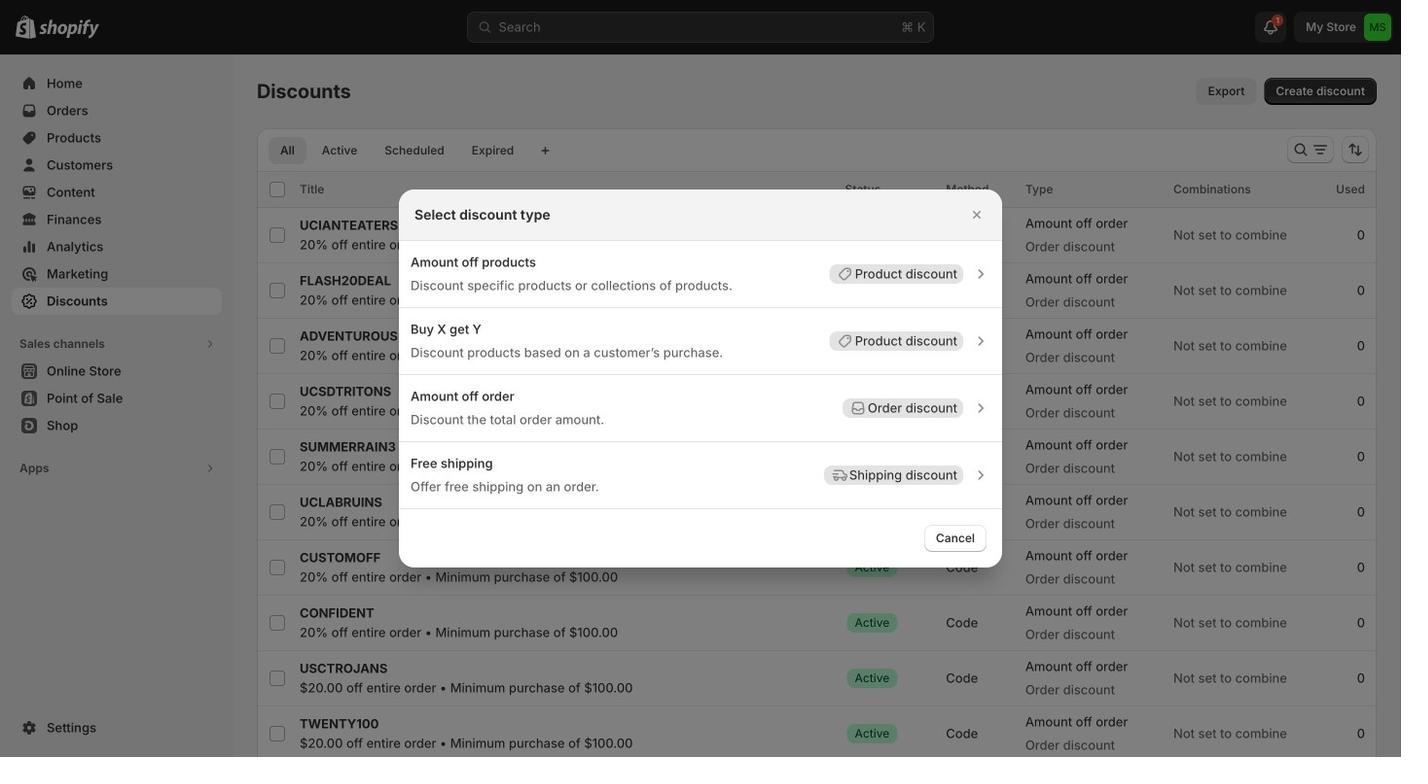 Task type: describe. For each thing, give the bounding box(es) containing it.
shopify image
[[39, 19, 99, 39]]



Task type: vqa. For each thing, say whether or not it's contained in the screenshot.
SHOPIFY IMAGE
yes



Task type: locate. For each thing, give the bounding box(es) containing it.
tab list
[[265, 136, 530, 164]]

dialog
[[0, 190, 1401, 568]]



